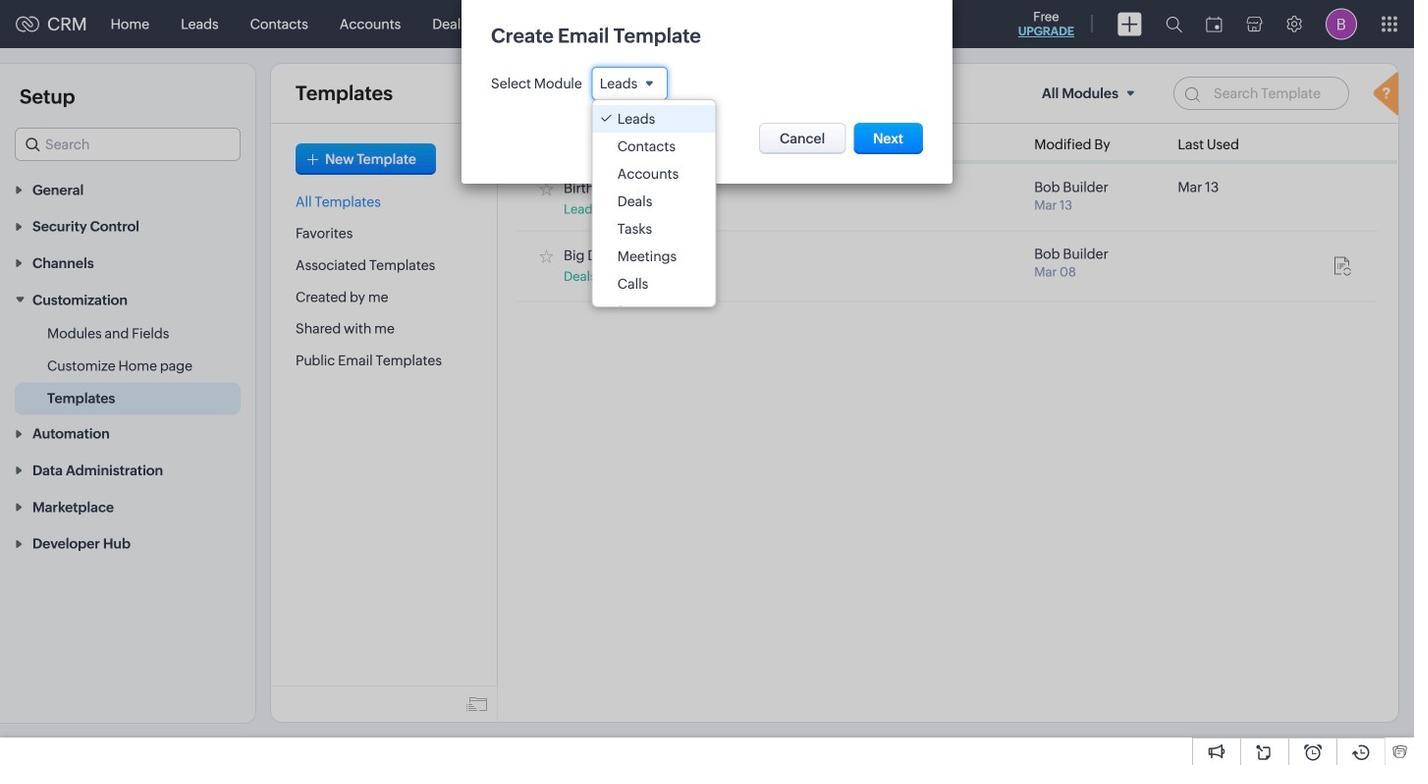 Task type: describe. For each thing, give the bounding box(es) containing it.
logo image
[[16, 16, 39, 32]]



Task type: vqa. For each thing, say whether or not it's contained in the screenshot.
Profile element
no



Task type: locate. For each thing, give the bounding box(es) containing it.
tree
[[593, 100, 716, 325]]

None field
[[592, 67, 668, 100]]

None button
[[760, 123, 846, 154], [854, 123, 924, 154], [760, 123, 846, 154], [854, 123, 924, 154]]

Search Template text field
[[1174, 77, 1350, 110]]

region
[[0, 318, 255, 415]]



